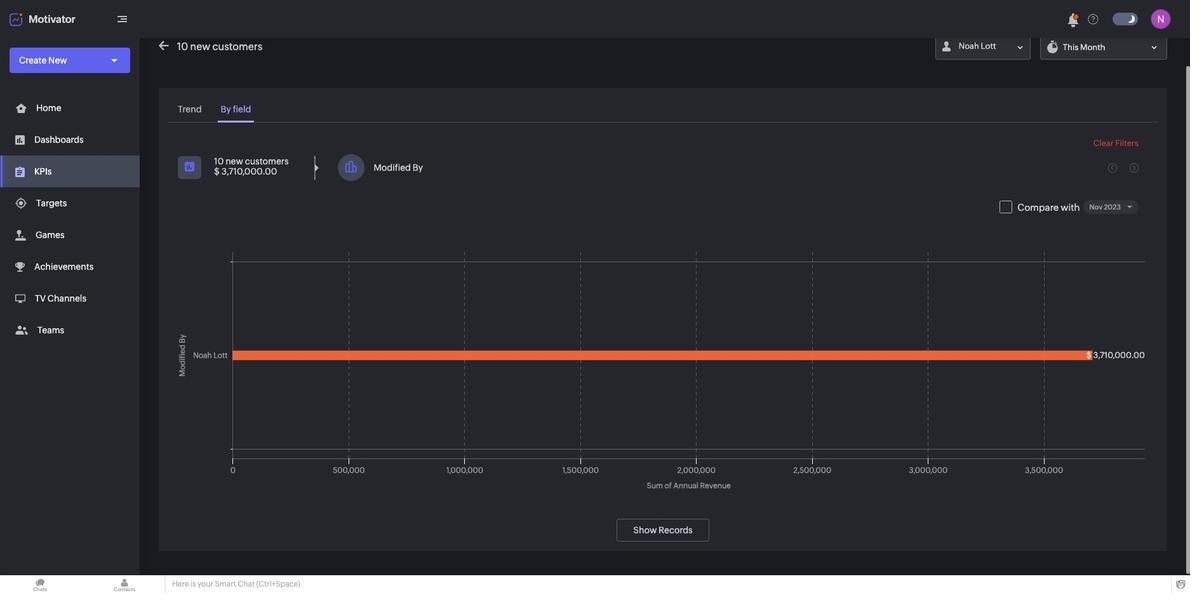 Task type: describe. For each thing, give the bounding box(es) containing it.
achievements
[[34, 262, 94, 272]]

motivator
[[29, 13, 75, 25]]

10 new customers $ 3,710,000.00
[[214, 156, 289, 177]]

noah lott
[[959, 41, 997, 51]]

tv
[[35, 294, 46, 304]]

$
[[214, 166, 220, 177]]

chat
[[238, 580, 255, 589]]

10 for 10 new customers
[[177, 41, 188, 53]]

create new
[[19, 55, 67, 65]]

customers for 10 new customers $ 3,710,000.00
[[245, 156, 289, 166]]

nov 2023
[[1090, 203, 1121, 211]]

10 new customers
[[177, 41, 263, 53]]

list containing home
[[0, 92, 140, 346]]

10 for 10 new customers $ 3,710,000.00
[[214, 156, 224, 166]]

by inside compare with tab panel
[[413, 163, 423, 173]]

targets
[[36, 198, 67, 208]]

home
[[36, 103, 61, 113]]

show records button
[[617, 519, 709, 542]]

new
[[48, 55, 67, 65]]

2023
[[1104, 203, 1121, 211]]

nov
[[1090, 203, 1103, 211]]

dashboards
[[34, 135, 84, 145]]

your
[[198, 580, 213, 589]]

kpis
[[34, 166, 52, 177]]

show records
[[634, 525, 693, 536]]

field
[[233, 104, 251, 114]]

clear
[[1094, 139, 1114, 148]]

is
[[191, 580, 196, 589]]

new for 10 new customers
[[190, 41, 210, 53]]

new for 10 new customers $ 3,710,000.00
[[226, 156, 243, 166]]

by field tab
[[218, 98, 254, 123]]

compare with
[[1018, 202, 1080, 213]]

tab list containing trend
[[168, 98, 1158, 123]]



Task type: vqa. For each thing, say whether or not it's contained in the screenshot.
NOV 8, 2023 link
no



Task type: locate. For each thing, give the bounding box(es) containing it.
trend tab
[[175, 98, 205, 123]]

month
[[1081, 42, 1106, 52]]

list
[[0, 92, 140, 346]]

customers up "by field"
[[212, 41, 263, 53]]

by field
[[221, 104, 251, 114]]

this month
[[1063, 42, 1106, 52]]

new up trend
[[190, 41, 210, 53]]

10 down by field tab at the top left of page
[[214, 156, 224, 166]]

0 vertical spatial new
[[190, 41, 210, 53]]

create
[[19, 55, 47, 65]]

with
[[1061, 202, 1080, 213]]

smart
[[215, 580, 236, 589]]

by
[[221, 104, 231, 114], [413, 163, 423, 173]]

customers
[[212, 41, 263, 53], [245, 156, 289, 166]]

customers inside 10 new customers $ 3,710,000.00
[[245, 156, 289, 166]]

(ctrl+space)
[[256, 580, 300, 589]]

user image
[[1151, 9, 1172, 29]]

0 vertical spatial customers
[[212, 41, 263, 53]]

show
[[634, 525, 657, 536]]

3,710,000.00
[[221, 166, 277, 177]]

contacts image
[[84, 576, 165, 593]]

by left the field
[[221, 104, 231, 114]]

new right the $
[[226, 156, 243, 166]]

1 vertical spatial by
[[413, 163, 423, 173]]

10 inside 10 new customers $ 3,710,000.00
[[214, 156, 224, 166]]

modified by
[[374, 163, 423, 173]]

This Month field
[[1041, 34, 1168, 60]]

channels
[[48, 294, 86, 304]]

help image
[[1088, 14, 1099, 24]]

records
[[659, 525, 693, 536]]

teams
[[37, 325, 64, 335]]

10 up trend
[[177, 41, 188, 53]]

0 vertical spatial by
[[221, 104, 231, 114]]

compare with tab panel
[[168, 139, 1158, 542]]

0 horizontal spatial new
[[190, 41, 210, 53]]

this
[[1063, 42, 1079, 52]]

trend
[[178, 104, 202, 114]]

modified
[[374, 163, 411, 173]]

tab list
[[168, 98, 1158, 123]]

compare
[[1018, 202, 1059, 213]]

10
[[177, 41, 188, 53], [214, 156, 224, 166]]

here is your smart chat (ctrl+space)
[[172, 580, 300, 589]]

1 horizontal spatial new
[[226, 156, 243, 166]]

chats image
[[0, 576, 80, 593]]

1 vertical spatial customers
[[245, 156, 289, 166]]

0 horizontal spatial 10
[[177, 41, 188, 53]]

0 horizontal spatial by
[[221, 104, 231, 114]]

1 vertical spatial new
[[226, 156, 243, 166]]

clear filters
[[1094, 139, 1139, 148]]

0 vertical spatial 10
[[177, 41, 188, 53]]

customers for 10 new customers
[[212, 41, 263, 53]]

new inside 10 new customers $ 3,710,000.00
[[226, 156, 243, 166]]

1 horizontal spatial 10
[[214, 156, 224, 166]]

by right modified
[[413, 163, 423, 173]]

1 horizontal spatial by
[[413, 163, 423, 173]]

tv channels
[[35, 294, 86, 304]]

games
[[36, 230, 65, 240]]

new
[[190, 41, 210, 53], [226, 156, 243, 166]]

filters
[[1116, 139, 1139, 148]]

here
[[172, 580, 189, 589]]

lott
[[981, 41, 997, 51]]

1 vertical spatial 10
[[214, 156, 224, 166]]

noah
[[959, 41, 980, 51]]

by inside by field tab
[[221, 104, 231, 114]]

customers right the $
[[245, 156, 289, 166]]



